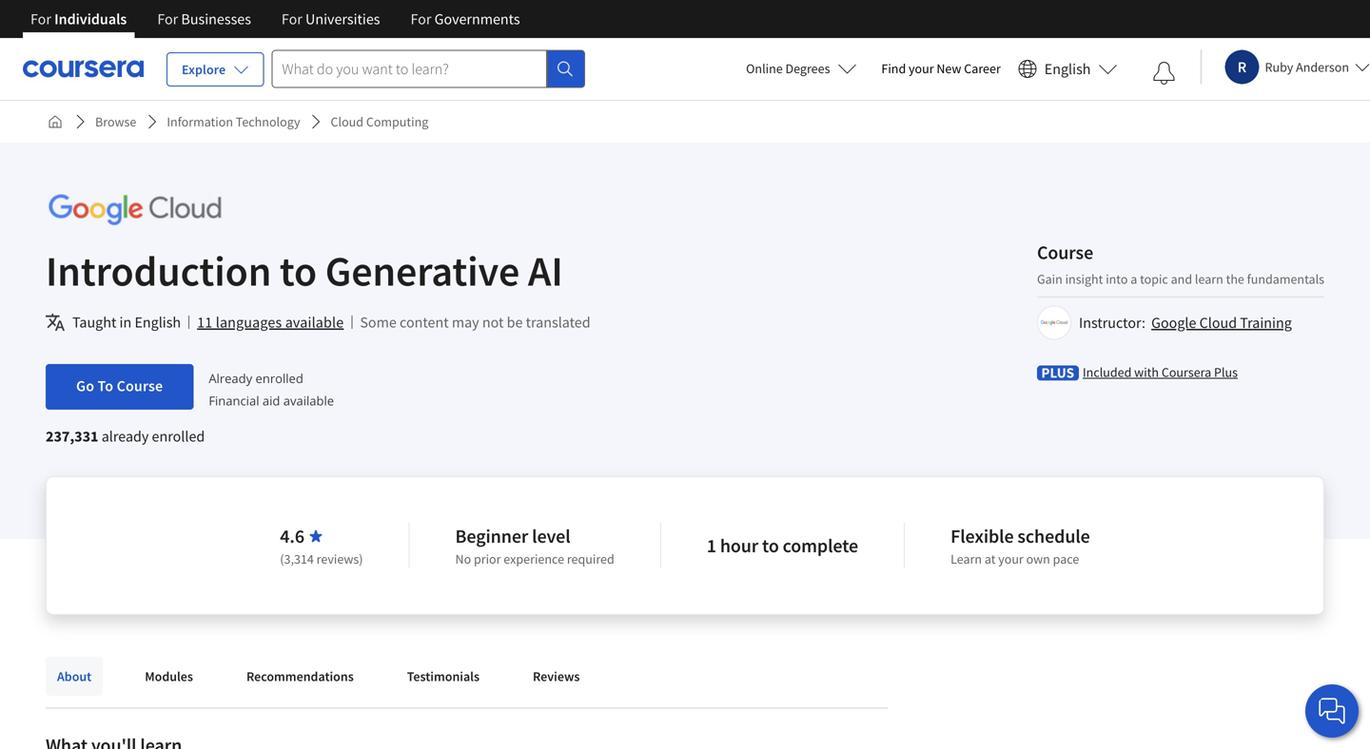 Task type: vqa. For each thing, say whether or not it's contained in the screenshot.
the 4.6
yes



Task type: locate. For each thing, give the bounding box(es) containing it.
google
[[1152, 314, 1197, 333]]

governments
[[435, 10, 520, 29]]

for left individuals
[[30, 10, 51, 29]]

for businesses
[[157, 10, 251, 29]]

your right find
[[909, 60, 934, 77]]

find your new career
[[882, 60, 1001, 77]]

information technology
[[167, 113, 300, 130]]

english right "career"
[[1045, 59, 1091, 79]]

enrolled right already
[[152, 427, 205, 446]]

ai
[[528, 245, 563, 297]]

be
[[507, 313, 523, 332]]

1
[[707, 534, 717, 558]]

0 vertical spatial your
[[909, 60, 934, 77]]

prior
[[474, 551, 501, 568]]

1 vertical spatial available
[[283, 392, 334, 409]]

reviews link
[[522, 658, 591, 697]]

cloud left computing
[[331, 113, 364, 130]]

to
[[280, 245, 317, 297], [762, 534, 779, 558]]

to right hour
[[762, 534, 779, 558]]

cloud
[[331, 113, 364, 130], [1200, 314, 1237, 333]]

1 vertical spatial to
[[762, 534, 779, 558]]

0 vertical spatial available
[[285, 313, 344, 332]]

0 horizontal spatial english
[[135, 313, 181, 332]]

0 vertical spatial cloud
[[331, 113, 364, 130]]

course up gain
[[1037, 241, 1094, 265]]

4 for from the left
[[411, 10, 432, 29]]

hour
[[720, 534, 759, 558]]

0 vertical spatial english
[[1045, 59, 1091, 79]]

included with coursera plus link
[[1083, 363, 1238, 382]]

explore
[[182, 61, 226, 78]]

237,331 already enrolled
[[46, 427, 205, 446]]

1 for from the left
[[30, 10, 51, 29]]

available inside the already enrolled financial aid available
[[283, 392, 334, 409]]

11 languages available
[[197, 313, 344, 332]]

gain
[[1037, 271, 1063, 288]]

1 horizontal spatial english
[[1045, 59, 1091, 79]]

course
[[1037, 241, 1094, 265], [117, 377, 163, 396]]

to up "11 languages available"
[[280, 245, 317, 297]]

0 horizontal spatial enrolled
[[152, 427, 205, 446]]

0 vertical spatial enrolled
[[256, 370, 303, 387]]

3 for from the left
[[282, 10, 302, 29]]

included
[[1083, 364, 1132, 381]]

11
[[197, 313, 213, 332]]

training
[[1240, 314, 1292, 333]]

enrolled
[[256, 370, 303, 387], [152, 427, 205, 446]]

1 vertical spatial course
[[117, 377, 163, 396]]

cloud right google
[[1200, 314, 1237, 333]]

1 vertical spatial enrolled
[[152, 427, 205, 446]]

for up what do you want to learn? text box
[[411, 10, 432, 29]]

reviews)
[[317, 551, 363, 568]]

insight
[[1066, 271, 1103, 288]]

1 hour to complete
[[707, 534, 859, 558]]

schedule
[[1018, 525, 1090, 549]]

degrees
[[786, 60, 830, 77]]

your inside flexible schedule learn at your own pace
[[999, 551, 1024, 568]]

1 horizontal spatial cloud
[[1200, 314, 1237, 333]]

0 vertical spatial course
[[1037, 241, 1094, 265]]

11 languages available button
[[197, 311, 344, 334]]

browse
[[95, 113, 136, 130]]

1 vertical spatial cloud
[[1200, 314, 1237, 333]]

already enrolled financial aid available
[[209, 370, 334, 409]]

some
[[360, 313, 397, 332]]

1 vertical spatial your
[[999, 551, 1024, 568]]

(3,314
[[280, 551, 314, 568]]

online
[[746, 60, 783, 77]]

available inside button
[[285, 313, 344, 332]]

universities
[[306, 10, 380, 29]]

for governments
[[411, 10, 520, 29]]

generative
[[325, 245, 520, 297]]

google cloud training link
[[1152, 314, 1292, 333]]

cloud computing link
[[323, 105, 436, 139]]

for left businesses
[[157, 10, 178, 29]]

content
[[400, 313, 449, 332]]

available right aid
[[283, 392, 334, 409]]

recommendations link
[[235, 658, 365, 697]]

1 horizontal spatial course
[[1037, 241, 1094, 265]]

0 horizontal spatial cloud
[[331, 113, 364, 130]]

1 horizontal spatial your
[[999, 551, 1024, 568]]

languages
[[216, 313, 282, 332]]

chat with us image
[[1317, 697, 1348, 727]]

course right to
[[117, 377, 163, 396]]

learn
[[1195, 271, 1224, 288]]

for universities
[[282, 10, 380, 29]]

0 horizontal spatial course
[[117, 377, 163, 396]]

flexible
[[951, 525, 1014, 549]]

enrolled up financial aid available button
[[256, 370, 303, 387]]

None search field
[[272, 50, 585, 88]]

about
[[57, 669, 92, 686]]

available down "introduction to generative ai"
[[285, 313, 344, 332]]

learn
[[951, 551, 982, 568]]

businesses
[[181, 10, 251, 29]]

banner navigation
[[15, 0, 535, 38]]

experience
[[504, 551, 564, 568]]

english right in
[[135, 313, 181, 332]]

may
[[452, 313, 479, 332]]

your
[[909, 60, 934, 77], [999, 551, 1024, 568]]

your right at
[[999, 551, 1024, 568]]

beginner
[[455, 525, 528, 549]]

english
[[1045, 59, 1091, 79], [135, 313, 181, 332]]

1 horizontal spatial to
[[762, 534, 779, 558]]

pace
[[1053, 551, 1080, 568]]

for left universities
[[282, 10, 302, 29]]

google cloud training image
[[1040, 309, 1069, 337]]

english button
[[1011, 38, 1125, 100]]

cloud computing
[[331, 113, 429, 130]]

financial aid available button
[[209, 392, 334, 409]]

at
[[985, 551, 996, 568]]

anderson
[[1296, 59, 1350, 76]]

some content may not be translated
[[360, 313, 591, 332]]

0 horizontal spatial to
[[280, 245, 317, 297]]

1 vertical spatial english
[[135, 313, 181, 332]]

2 for from the left
[[157, 10, 178, 29]]

for
[[30, 10, 51, 29], [157, 10, 178, 29], [282, 10, 302, 29], [411, 10, 432, 29]]

1 horizontal spatial enrolled
[[256, 370, 303, 387]]



Task type: describe. For each thing, give the bounding box(es) containing it.
show notifications image
[[1153, 62, 1176, 85]]

complete
[[783, 534, 859, 558]]

ruby
[[1265, 59, 1294, 76]]

for for universities
[[282, 10, 302, 29]]

enrolled inside the already enrolled financial aid available
[[256, 370, 303, 387]]

financial
[[209, 392, 259, 409]]

introduction
[[46, 245, 271, 297]]

browse link
[[88, 105, 144, 139]]

to
[[98, 377, 113, 396]]

beginner level no prior experience required
[[455, 525, 615, 568]]

with
[[1135, 364, 1159, 381]]

aid
[[263, 392, 280, 409]]

find
[[882, 60, 906, 77]]

coursera plus image
[[1037, 366, 1079, 381]]

not
[[482, 313, 504, 332]]

fundamentals
[[1247, 271, 1325, 288]]

google cloud image
[[46, 188, 224, 231]]

What do you want to learn? text field
[[272, 50, 547, 88]]

into
[[1106, 271, 1128, 288]]

translated
[[526, 313, 591, 332]]

testimonials
[[407, 669, 480, 686]]

flexible schedule learn at your own pace
[[951, 525, 1090, 568]]

coursera image
[[23, 54, 144, 84]]

go to course
[[76, 377, 163, 396]]

for for businesses
[[157, 10, 178, 29]]

new
[[937, 60, 962, 77]]

included with coursera plus
[[1083, 364, 1238, 381]]

go
[[76, 377, 94, 396]]

taught in english
[[72, 313, 181, 332]]

(3,314 reviews)
[[280, 551, 363, 568]]

ruby anderson
[[1265, 59, 1350, 76]]

for for governments
[[411, 10, 432, 29]]

4.6
[[280, 525, 305, 549]]

instructor:
[[1079, 314, 1146, 333]]

recommendations
[[246, 669, 354, 686]]

individuals
[[54, 10, 127, 29]]

the
[[1226, 271, 1245, 288]]

already
[[209, 370, 252, 387]]

coursera
[[1162, 364, 1212, 381]]

course inside go to course button
[[117, 377, 163, 396]]

course gain insight into a topic and learn the fundamentals
[[1037, 241, 1325, 288]]

topic
[[1140, 271, 1169, 288]]

information
[[167, 113, 233, 130]]

go to course button
[[46, 365, 193, 410]]

modules link
[[133, 658, 205, 697]]

explore button
[[167, 52, 264, 87]]

for for individuals
[[30, 10, 51, 29]]

for individuals
[[30, 10, 127, 29]]

english inside button
[[1045, 59, 1091, 79]]

0 horizontal spatial your
[[909, 60, 934, 77]]

reviews
[[533, 669, 580, 686]]

find your new career link
[[872, 57, 1011, 81]]

home image
[[48, 114, 63, 129]]

and
[[1171, 271, 1193, 288]]

237,331
[[46, 427, 98, 446]]

required
[[567, 551, 615, 568]]

modules
[[145, 669, 193, 686]]

course inside the "course gain insight into a topic and learn the fundamentals"
[[1037, 241, 1094, 265]]

no
[[455, 551, 471, 568]]

about link
[[46, 658, 103, 697]]

online degrees button
[[731, 48, 872, 89]]

0 vertical spatial to
[[280, 245, 317, 297]]

information technology link
[[159, 105, 308, 139]]

level
[[532, 525, 571, 549]]

a
[[1131, 271, 1138, 288]]

own
[[1027, 551, 1051, 568]]

testimonials link
[[396, 658, 491, 697]]

career
[[964, 60, 1001, 77]]

computing
[[366, 113, 429, 130]]

in
[[119, 313, 132, 332]]

plus
[[1214, 364, 1238, 381]]

introduction to generative ai
[[46, 245, 563, 297]]

already
[[102, 427, 149, 446]]



